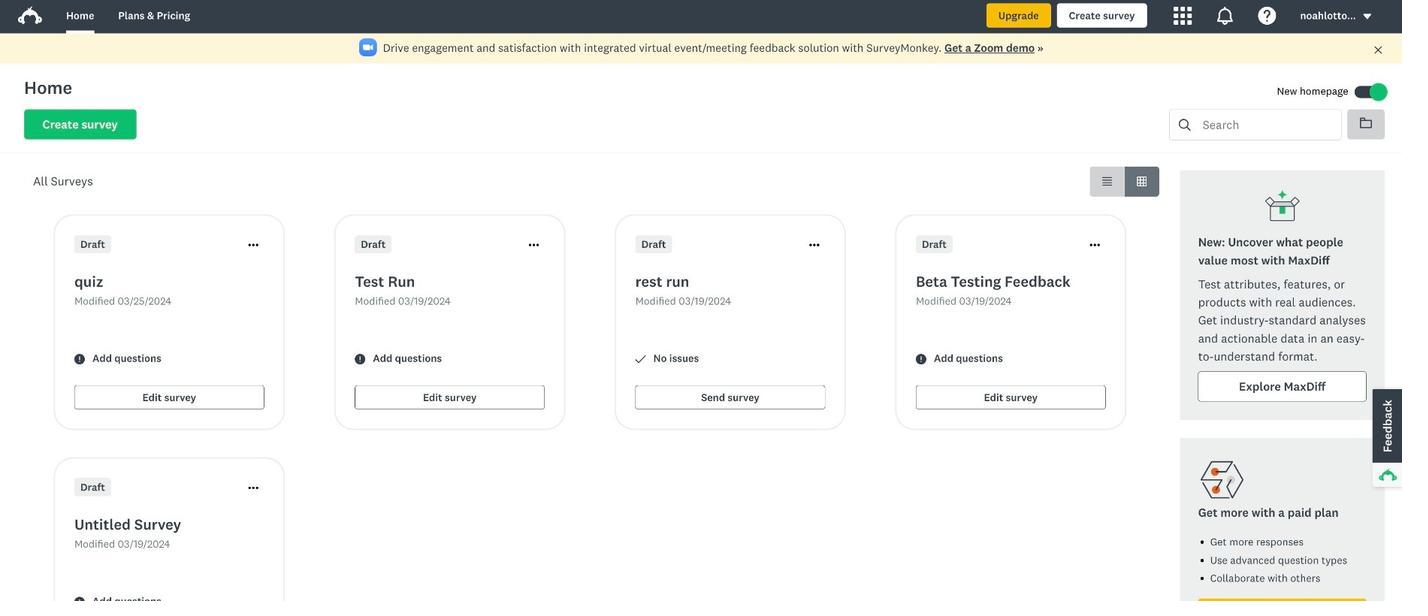 Task type: vqa. For each thing, say whether or not it's contained in the screenshot.
search image
yes



Task type: locate. For each thing, give the bounding box(es) containing it.
group
[[1090, 166, 1159, 196]]

dropdown arrow icon image
[[1362, 11, 1373, 22], [1364, 14, 1372, 19]]

no issues image
[[636, 354, 646, 365]]

warning image
[[74, 354, 85, 365], [916, 354, 927, 365]]

2 folders image from the top
[[1360, 118, 1373, 128]]

1 horizontal spatial warning image
[[916, 354, 927, 365]]

0 vertical spatial warning image
[[355, 354, 366, 365]]

1 warning image from the left
[[74, 354, 85, 365]]

x image
[[1374, 45, 1383, 55]]

0 horizontal spatial warning image
[[74, 597, 85, 601]]

notification center icon image
[[1216, 7, 1234, 25]]

brand logo image
[[18, 4, 42, 28], [18, 7, 42, 25]]

2 brand logo image from the top
[[18, 7, 42, 25]]

search image
[[1179, 119, 1191, 131]]

warning image
[[355, 354, 366, 365], [74, 597, 85, 601]]

folders image
[[1360, 117, 1373, 129], [1360, 118, 1373, 128]]

1 horizontal spatial warning image
[[355, 354, 366, 365]]

0 horizontal spatial warning image
[[74, 354, 85, 365]]

help icon image
[[1259, 7, 1277, 25]]

1 folders image from the top
[[1360, 117, 1373, 129]]

products icon image
[[1174, 7, 1192, 25], [1174, 7, 1192, 25]]



Task type: describe. For each thing, give the bounding box(es) containing it.
1 vertical spatial warning image
[[74, 597, 85, 601]]

Search text field
[[1191, 110, 1342, 140]]

1 brand logo image from the top
[[18, 4, 42, 28]]

2 warning image from the left
[[916, 354, 927, 365]]

search image
[[1179, 119, 1191, 131]]

max diff icon image
[[1265, 189, 1301, 225]]

response based pricing icon image
[[1199, 456, 1247, 504]]



